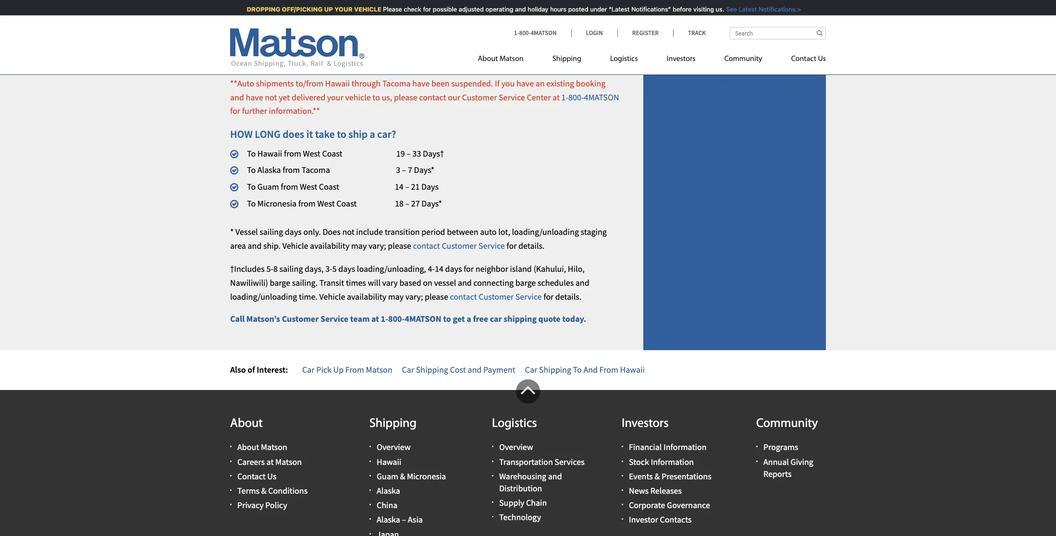 Task type: vqa. For each thing, say whether or not it's contained in the screenshot.
been
yes



Task type: describe. For each thing, give the bounding box(es) containing it.
logistics inside top menu navigation
[[610, 55, 638, 63]]

staging
[[581, 226, 607, 237]]

please inside †includes 5-8 sailing days, 3-5 days loading/unloading, 4-14 days for neighbor island (kahului, hilo, nawiliwili) barge sailing. transit times will vary based on vessel and connecting barge schedules and loading/unloading time. vehicle availability may vary; please
[[425, 291, 448, 302]]

ship.
[[263, 240, 281, 251]]

sailing inside * vessel sailing days only. does not include transition period between auto lot, loading/unloading staging area and ship. vehicle availability may vary; please
[[260, 226, 283, 237]]

login
[[586, 29, 603, 37]]

does
[[323, 226, 341, 237]]

hilo,
[[568, 263, 585, 275]]

alaska – asia link
[[377, 514, 423, 525]]

about for about matson careers at matson contact us terms & conditions privacy policy
[[237, 442, 259, 453]]

2 vertical spatial 1-
[[381, 313, 388, 324]]

programs link
[[763, 442, 798, 453]]

ship for ship your car to/from alaska
[[522, 19, 539, 30]]

visiting
[[689, 5, 709, 13]]

financial
[[629, 442, 662, 453]]

†includes 5-8 sailing days, 3-5 days loading/unloading, 4-14 days for neighbor island (kahului, hilo, nawiliwili) barge sailing. transit times will vary based on vessel and connecting barge schedules and loading/unloading time. vehicle availability may vary; please
[[230, 263, 589, 302]]

**auto shipments to/from hawaii through tacoma have been suspended. if you have an existing booking and have not yet delivered your vehicle to us, please contact our customer service center at
[[230, 78, 606, 103]]

financial information stock information events & presentations news releases corporate governance investor contacts
[[629, 442, 711, 525]]

contact for period
[[413, 240, 440, 251]]

"latest
[[604, 5, 625, 13]]

0 horizontal spatial tacoma
[[302, 165, 330, 176]]

Search search field
[[730, 27, 826, 39]]

27
[[411, 198, 420, 209]]

may inside †includes 5-8 sailing days, 3-5 days loading/unloading, 4-14 days for neighbor island (kahului, hilo, nawiliwili) barge sailing. transit times will vary based on vessel and connecting barge schedules and loading/unloading time. vehicle availability may vary; please
[[388, 291, 404, 302]]

on
[[423, 277, 432, 288]]

further
[[242, 105, 267, 116]]

to for to hawaii from west coast                               19 – 33 days†
[[247, 148, 256, 159]]

1-800-4matson link for 1-800-4matson for further information.**
[[561, 92, 619, 103]]

to/from for ship your car to/from alaska
[[574, 19, 602, 30]]

overview link for logistics
[[499, 442, 533, 453]]

reports
[[763, 468, 792, 479]]

get
[[453, 313, 465, 324]]

news
[[629, 485, 649, 496]]

also
[[230, 364, 246, 375]]

giving
[[791, 456, 813, 467]]

shipping inside 'link'
[[552, 55, 581, 63]]

times
[[346, 277, 366, 288]]

1 vertical spatial contact us link
[[237, 471, 276, 482]]

does
[[283, 127, 304, 141]]

details. for island
[[555, 291, 582, 302]]

see latest notifications.> link
[[720, 5, 797, 13]]

4matson for 1-800-4matson for further information.**
[[584, 92, 619, 103]]

services
[[555, 456, 585, 467]]

area
[[230, 240, 246, 251]]

& inside financial information stock information events & presentations news releases corporate governance investor contacts
[[655, 471, 660, 482]]

ship
[[348, 127, 368, 141]]

at inside **auto shipments to/from hawaii through tacoma have been suspended. if you have an existing booking and have not yet delivered your vehicle to us, please contact our customer service center at
[[553, 92, 560, 103]]

**auto
[[230, 78, 254, 89]]

vary
[[382, 277, 398, 288]]

3-
[[325, 263, 332, 275]]

based
[[399, 277, 421, 288]]

about for about matson
[[478, 55, 498, 63]]

annual
[[763, 456, 789, 467]]

details. for staging
[[518, 240, 545, 251]]

hours
[[545, 5, 562, 13]]

5
[[332, 263, 337, 275]]

from for hawaii
[[284, 148, 301, 159]]

(kahului,
[[533, 263, 566, 275]]

schedules
[[538, 277, 574, 288]]

existing
[[546, 78, 574, 89]]

guam inside overview hawaii guam & micronesia alaska china alaska – asia
[[377, 471, 398, 482]]

coast for guam
[[319, 181, 339, 192]]

holiday
[[523, 5, 544, 13]]

events & presentations link
[[629, 471, 711, 482]]

– left 33
[[407, 148, 411, 159]]

stock
[[629, 456, 649, 467]]

hawaii down the long
[[257, 148, 282, 159]]

contact for 4-
[[450, 291, 477, 302]]

1 vertical spatial days*
[[421, 198, 442, 209]]

financial information link
[[629, 442, 706, 453]]

contact customer service for details. for neighbor
[[450, 291, 582, 302]]

ship your car to/from hawaii
[[247, 19, 327, 44]]

matson up conditions
[[275, 456, 302, 467]]

– left 7
[[402, 165, 406, 176]]

– inside overview hawaii guam & micronesia alaska china alaska – asia
[[402, 514, 406, 525]]

contacts
[[660, 514, 692, 525]]

alaska up china "link"
[[377, 485, 400, 496]]

alaska link
[[377, 485, 400, 496]]

8
[[273, 263, 278, 275]]

service inside **auto shipments to/from hawaii through tacoma have been suspended. if you have an existing booking and have not yet delivered your vehicle to us, please contact our customer service center at
[[499, 92, 525, 103]]

contact us
[[791, 55, 826, 63]]

supply
[[499, 497, 524, 508]]

1 horizontal spatial at
[[371, 313, 379, 324]]

0 vertical spatial micronesia
[[257, 198, 297, 209]]

logistics link
[[596, 50, 652, 70]]

hawaii inside ship your car to/from hawaii
[[274, 33, 300, 44]]

logistics inside footer
[[492, 418, 537, 431]]

customer down time.
[[282, 313, 319, 324]]

and inside * vessel sailing days only. does not include transition period between auto lot, loading/unloading staging area and ship. vehicle availability may vary; please
[[248, 240, 262, 251]]

call matson's customer service team at 1-800-4matson to get a free car shipping quote today.
[[230, 313, 586, 324]]

for for transition
[[507, 240, 517, 251]]

policy
[[265, 500, 287, 511]]

auto
[[480, 226, 497, 237]]

and left holiday
[[510, 5, 521, 13]]

login link
[[571, 29, 617, 37]]

about matson careers at matson contact us terms & conditions privacy policy
[[237, 442, 308, 511]]

from for micronesia
[[298, 198, 316, 209]]

car for car shipping cost and payment
[[402, 364, 414, 375]]

2 horizontal spatial to
[[443, 313, 451, 324]]

0 vertical spatial days*
[[414, 165, 434, 176]]

shipping up backtop image
[[539, 364, 571, 375]]

careers at matson link
[[237, 456, 302, 467]]

free
[[473, 313, 488, 324]]

top menu navigation
[[478, 50, 826, 70]]

1 vertical spatial information
[[651, 456, 694, 467]]

warehousing and distribution link
[[499, 471, 562, 494]]

under
[[585, 5, 602, 13]]

and inside overview transportation services warehousing and distribution supply chain technology
[[548, 471, 562, 482]]

1 horizontal spatial have
[[412, 78, 430, 89]]

days,
[[305, 263, 324, 275]]

events
[[629, 471, 653, 482]]

1-800-4matson
[[514, 29, 557, 37]]

see
[[721, 5, 732, 13]]

also of interest:
[[230, 364, 288, 375]]

take
[[315, 127, 335, 141]]

1-800-4matson for further information.**
[[230, 92, 619, 116]]

investor
[[629, 514, 658, 525]]

alaska down the long
[[257, 165, 281, 176]]

* vessel sailing days only. does not include transition period between auto lot, loading/unloading staging area and ship. vehicle availability may vary; please
[[230, 226, 607, 251]]

our
[[448, 92, 460, 103]]

latest
[[734, 5, 752, 13]]

investors inside top menu navigation
[[667, 55, 696, 63]]

to/from inside **auto shipments to/from hawaii through tacoma have been suspended. if you have an existing booking and have not yet delivered your vehicle to us, please contact our customer service center at
[[296, 78, 323, 89]]

loading/unloading inside †includes 5-8 sailing days, 3-5 days loading/unloading, 4-14 days for neighbor island (kahului, hilo, nawiliwili) barge sailing. transit times will vary based on vessel and connecting barge schedules and loading/unloading time. vehicle availability may vary; please
[[230, 291, 297, 302]]

coast for micronesia
[[336, 198, 357, 209]]

investors inside footer
[[622, 418, 669, 431]]

transportation services link
[[499, 456, 585, 467]]

and right cost
[[468, 364, 482, 375]]

overview for transportation
[[499, 442, 533, 453]]

community inside top menu navigation
[[724, 55, 762, 63]]

0 vertical spatial 14
[[395, 181, 403, 192]]

contact customer service link for auto
[[413, 240, 505, 251]]

off/picking
[[277, 5, 318, 13]]

please inside * vessel sailing days only. does not include transition period between auto lot, loading/unloading staging area and ship. vehicle availability may vary; please
[[388, 240, 411, 251]]

vary; inside †includes 5-8 sailing days, 3-5 days loading/unloading, 4-14 days for neighbor island (kahului, hilo, nawiliwili) barge sailing. transit times will vary based on vessel and connecting barge schedules and loading/unloading time. vehicle availability may vary; please
[[405, 291, 423, 302]]

1 from from the left
[[345, 364, 364, 375]]

interest:
[[257, 364, 288, 375]]

1-800-4matson link for call matson's customer service team at 1-800-4matson to get a free car shipping quote today.
[[381, 313, 441, 324]]

notifications.>
[[754, 5, 797, 13]]

to for to alaska from tacoma                                      3 – 7 days*
[[247, 165, 256, 176]]

today.
[[562, 313, 586, 324]]

about matson link for shipping 'link'
[[478, 50, 538, 70]]

& inside overview hawaii guam & micronesia alaska china alaska – asia
[[400, 471, 405, 482]]

and right vessel
[[458, 277, 472, 288]]

0 horizontal spatial to
[[337, 127, 346, 141]]

possible
[[428, 5, 452, 13]]

loading/unloading inside * vessel sailing days only. does not include transition period between auto lot, loading/unloading staging area and ship. vehicle availability may vary; please
[[512, 226, 579, 237]]

alaska down china "link"
[[377, 514, 400, 525]]

2 from from the left
[[599, 364, 618, 375]]

4-
[[428, 263, 435, 275]]

how
[[230, 127, 253, 141]]

corporate governance link
[[629, 500, 710, 511]]

2 vertical spatial 800-
[[388, 313, 405, 324]]

vary; inside * vessel sailing days only. does not include transition period between auto lot, loading/unloading staging area and ship. vehicle availability may vary; please
[[368, 240, 386, 251]]

0 vertical spatial information
[[663, 442, 706, 453]]

to for to micronesia from west coast                      18 – 27 days*
[[247, 198, 256, 209]]

14 inside †includes 5-8 sailing days, 3-5 days loading/unloading, 4-14 days for neighbor island (kahului, hilo, nawiliwili) barge sailing. transit times will vary based on vessel and connecting barge schedules and loading/unloading time. vehicle availability may vary; please
[[435, 263, 443, 275]]

0 horizontal spatial have
[[246, 92, 263, 103]]

west for micronesia
[[317, 198, 335, 209]]

vehicle inside * vessel sailing days only. does not include transition period between auto lot, loading/unloading staging area and ship. vehicle availability may vary; please
[[282, 240, 308, 251]]

availability inside †includes 5-8 sailing days, 3-5 days loading/unloading, 4-14 days for neighbor island (kahului, hilo, nawiliwili) barge sailing. transit times will vary based on vessel and connecting barge schedules and loading/unloading time. vehicle availability may vary; please
[[347, 291, 386, 302]]

0 vertical spatial 1-800-4matson link
[[514, 29, 571, 37]]

0 vertical spatial guam
[[257, 181, 279, 192]]

annual giving reports link
[[763, 456, 813, 479]]

governance
[[667, 500, 710, 511]]



Task type: locate. For each thing, give the bounding box(es) containing it.
and
[[510, 5, 521, 13], [230, 92, 244, 103], [248, 240, 262, 251], [458, 277, 472, 288], [575, 277, 589, 288], [468, 364, 482, 375], [548, 471, 562, 482]]

2 horizontal spatial days
[[445, 263, 462, 275]]

hawaii up your
[[325, 78, 350, 89]]

car shipping to and from hawaii link
[[525, 364, 645, 375]]

long
[[255, 127, 280, 141]]

0 vertical spatial contact
[[419, 92, 446, 103]]

overview for hawaii
[[377, 442, 411, 453]]

1 horizontal spatial ship
[[522, 19, 539, 30]]

may down the vary
[[388, 291, 404, 302]]

matson
[[500, 55, 524, 63], [366, 364, 392, 375], [261, 442, 287, 453], [275, 456, 302, 467]]

to left us,
[[372, 92, 380, 103]]

1 vertical spatial vehicle
[[319, 291, 345, 302]]

for left neighbor
[[464, 263, 474, 275]]

car inside ship your car to/from alaska
[[559, 19, 572, 30]]

technology link
[[499, 512, 541, 523]]

contact inside about matson careers at matson contact us terms & conditions privacy policy
[[237, 471, 266, 482]]

track
[[688, 29, 706, 37]]

contact inside **auto shipments to/from hawaii through tacoma have been suspended. if you have an existing booking and have not yet delivered your vehicle to us, please contact our customer service center at
[[419, 92, 446, 103]]

2 vertical spatial about
[[237, 442, 259, 453]]

transit
[[319, 277, 344, 288]]

for for suspended.
[[230, 105, 240, 116]]

connecting
[[473, 277, 514, 288]]

how long does it take to ship a car?
[[230, 127, 396, 141]]

availability down the will
[[347, 291, 386, 302]]

west down how long does it take to ship a car? at the left
[[303, 148, 320, 159]]

vehicle down "transit"
[[319, 291, 345, 302]]

and
[[583, 364, 598, 375]]

overview up transportation
[[499, 442, 533, 453]]

2 horizontal spatial at
[[553, 92, 560, 103]]

from for guam
[[281, 181, 298, 192]]

please right us,
[[394, 92, 417, 103]]

customer inside **auto shipments to/from hawaii through tacoma have been suspended. if you have an existing booking and have not yet delivered your vehicle to us, please contact our customer service center at
[[462, 92, 497, 103]]

hawaii inside **auto shipments to/from hawaii through tacoma have been suspended. if you have an existing booking and have not yet delivered your vehicle to us, please contact our customer service center at
[[325, 78, 350, 89]]

1- down dropping off/picking up your vehicle please check for possible adjusted operating and holiday hours posted under "latest notifications" before visiting us. see latest notifications.> at the top of page
[[514, 29, 519, 37]]

to/from inside ship your car to/from alaska
[[574, 19, 602, 30]]

have left an at right top
[[516, 78, 534, 89]]

1 vertical spatial west
[[300, 181, 317, 192]]

1 vertical spatial investors
[[622, 418, 669, 431]]

1 horizontal spatial about matson link
[[478, 50, 538, 70]]

a right get
[[467, 313, 471, 324]]

800- inside the 1-800-4matson for further information.**
[[568, 92, 584, 103]]

contact customer service link
[[413, 240, 505, 251], [450, 291, 542, 302]]

to left ship
[[337, 127, 346, 141]]

car for car pick up from matson
[[302, 364, 315, 375]]

1 vertical spatial coast
[[336, 198, 357, 209]]

0 vertical spatial vary;
[[368, 240, 386, 251]]

not left yet
[[265, 92, 277, 103]]

at
[[553, 92, 560, 103], [371, 313, 379, 324], [266, 456, 274, 467]]

0 vertical spatial to
[[372, 92, 380, 103]]

0 vertical spatial us
[[818, 55, 826, 63]]

contact customer service for details. for loading/unloading
[[413, 240, 545, 251]]

service down auto on the left top
[[478, 240, 505, 251]]

1- for 1-800-4matson for further information.**
[[561, 92, 568, 103]]

days
[[285, 226, 302, 237], [338, 263, 355, 275], [445, 263, 462, 275]]

stock information link
[[629, 456, 694, 467]]

0 vertical spatial not
[[265, 92, 277, 103]]

tacoma up to guam from west coast                                14 – 21 days
[[302, 165, 330, 176]]

1- right team
[[381, 313, 388, 324]]

1 vertical spatial vary;
[[405, 291, 423, 302]]

4matson down the hours
[[531, 29, 557, 37]]

– left asia
[[402, 514, 406, 525]]

1 vertical spatial loading/unloading
[[230, 291, 297, 302]]

your for alaska
[[541, 19, 558, 30]]

0 vertical spatial details.
[[518, 240, 545, 251]]

not inside * vessel sailing days only. does not include transition period between auto lot, loading/unloading staging area and ship. vehicle availability may vary; please
[[342, 226, 354, 237]]

1 vertical spatial contact customer service link
[[450, 291, 542, 302]]

1 horizontal spatial overview link
[[499, 442, 533, 453]]

800- down the vary
[[388, 313, 405, 324]]

contact us link down search icon
[[777, 50, 826, 70]]

community
[[724, 55, 762, 63], [756, 418, 818, 431]]

2 vertical spatial at
[[266, 456, 274, 467]]

14 left 21
[[395, 181, 403, 192]]

information up stock information link at bottom right
[[663, 442, 706, 453]]

hawaii link
[[377, 456, 401, 467]]

have up further
[[246, 92, 263, 103]]

been
[[431, 78, 450, 89]]

car?
[[377, 127, 396, 141]]

ship down holiday
[[522, 19, 539, 30]]

transition
[[385, 226, 420, 237]]

hawaii inside overview hawaii guam & micronesia alaska china alaska – asia
[[377, 456, 401, 467]]

0 vertical spatial tacoma
[[382, 78, 411, 89]]

vehicle
[[349, 5, 377, 13]]

please inside **auto shipments to/from hawaii through tacoma have been suspended. if you have an existing booking and have not yet delivered your vehicle to us, please contact our customer service center at
[[394, 92, 417, 103]]

1 horizontal spatial 14
[[435, 263, 443, 275]]

coast down to guam from west coast                                14 – 21 days
[[336, 198, 357, 209]]

alaska up shipping 'link'
[[550, 33, 575, 44]]

1 barge from the left
[[270, 277, 290, 288]]

before
[[668, 5, 687, 13]]

search image
[[817, 30, 823, 36]]

1 horizontal spatial 800-
[[519, 29, 531, 37]]

you
[[501, 78, 515, 89]]

1 vertical spatial 1-
[[561, 92, 568, 103]]

from for alaska
[[283, 165, 300, 176]]

0 horizontal spatial vehicle
[[282, 240, 308, 251]]

1 horizontal spatial to
[[372, 92, 380, 103]]

vehicle
[[345, 92, 371, 103]]

hawaii right 'and'
[[620, 364, 645, 375]]

posted
[[564, 5, 584, 13]]

1 overview from the left
[[377, 442, 411, 453]]

loading/unloading
[[512, 226, 579, 237], [230, 291, 297, 302]]

contact down the "search" search field
[[791, 55, 816, 63]]

between
[[447, 226, 478, 237]]

customer down between at top
[[442, 240, 477, 251]]

may
[[351, 240, 367, 251], [388, 291, 404, 302]]

and inside **auto shipments to/from hawaii through tacoma have been suspended. if you have an existing booking and have not yet delivered your vehicle to us, please contact our customer service center at
[[230, 92, 244, 103]]

2 overview from the left
[[499, 442, 533, 453]]

0 vertical spatial loading/unloading
[[512, 226, 579, 237]]

2 vertical spatial to
[[443, 313, 451, 324]]

1 vertical spatial contact customer service for details.
[[450, 291, 582, 302]]

operating
[[481, 5, 509, 13]]

2 vertical spatial west
[[317, 198, 335, 209]]

car shipping cost and payment
[[402, 364, 515, 375]]

your inside ship your car to/from hawaii
[[265, 19, 282, 30]]

1 vertical spatial sailing
[[279, 263, 303, 275]]

have left 'been'
[[412, 78, 430, 89]]

1 vertical spatial tacoma
[[302, 165, 330, 176]]

for inside the 1-800-4matson for further information.**
[[230, 105, 240, 116]]

days right 5
[[338, 263, 355, 275]]

4matson for 1-800-4matson
[[531, 29, 557, 37]]

0 horizontal spatial micronesia
[[257, 198, 297, 209]]

car for car shipping to and from hawaii
[[525, 364, 537, 375]]

and down "**auto"
[[230, 92, 244, 103]]

shipping inside footer
[[369, 418, 417, 431]]

for down lot,
[[507, 240, 517, 251]]

service left team
[[320, 313, 348, 324]]

1 your from the left
[[265, 19, 282, 30]]

contact us link down careers at the left of the page
[[237, 471, 276, 482]]

us down search icon
[[818, 55, 826, 63]]

shipping left cost
[[416, 364, 448, 375]]

hawaii up guam & micronesia link
[[377, 456, 401, 467]]

west for guam
[[300, 181, 317, 192]]

careers
[[237, 456, 265, 467]]

2 horizontal spatial have
[[516, 78, 534, 89]]

0 vertical spatial investors
[[667, 55, 696, 63]]

contact customer service link down connecting
[[450, 291, 542, 302]]

2 vertical spatial please
[[425, 291, 448, 302]]

& inside about matson careers at matson contact us terms & conditions privacy policy
[[261, 485, 266, 496]]

contact down 'been'
[[419, 92, 446, 103]]

0 horizontal spatial 4matson
[[405, 313, 441, 324]]

asia
[[408, 514, 423, 525]]

1-800-4matson link down the based
[[381, 313, 441, 324]]

register link
[[617, 29, 673, 37]]

about for about
[[230, 418, 263, 431]]

availability inside * vessel sailing days only. does not include transition period between auto lot, loading/unloading staging area and ship. vehicle availability may vary; please
[[310, 240, 349, 251]]

investors up financial
[[622, 418, 669, 431]]

contact customer service for details.
[[413, 240, 545, 251], [450, 291, 582, 302]]

None search field
[[730, 27, 826, 39]]

from right up
[[345, 364, 364, 375]]

about inside top menu navigation
[[478, 55, 498, 63]]

– left 21
[[405, 181, 409, 192]]

and down "hilo,"
[[575, 277, 589, 288]]

tacoma inside **auto shipments to/from hawaii through tacoma have been suspended. if you have an existing booking and have not yet delivered your vehicle to us, please contact our customer service center at
[[382, 78, 411, 89]]

1 horizontal spatial a
[[467, 313, 471, 324]]

0 vertical spatial west
[[303, 148, 320, 159]]

contact customer service link for days
[[450, 291, 542, 302]]

car shipping to and from hawaii
[[525, 364, 645, 375]]

0 vertical spatial logistics
[[610, 55, 638, 63]]

0 horizontal spatial 14
[[395, 181, 403, 192]]

0 vertical spatial a
[[370, 127, 375, 141]]

1- for 1-800-4matson
[[514, 29, 519, 37]]

5-
[[266, 263, 273, 275]]

guam & micronesia link
[[377, 471, 446, 482]]

contact customer service for details. up "shipping"
[[450, 291, 582, 302]]

please
[[394, 92, 417, 103], [388, 240, 411, 251], [425, 291, 448, 302]]

us inside about matson careers at matson contact us terms & conditions privacy policy
[[267, 471, 276, 482]]

1- inside the 1-800-4matson for further information.**
[[561, 92, 568, 103]]

to hawaii from west coast                               19 – 33 days†
[[247, 148, 444, 159]]

may down include
[[351, 240, 367, 251]]

1 ship from the left
[[247, 19, 264, 30]]

customer down the suspended.
[[462, 92, 497, 103]]

customer down connecting
[[479, 291, 514, 302]]

1 vertical spatial please
[[388, 240, 411, 251]]

west down to guam from west coast                                14 – 21 days
[[317, 198, 335, 209]]

0 vertical spatial 4matson
[[531, 29, 557, 37]]

availability down does
[[310, 240, 349, 251]]

not inside **auto shipments to/from hawaii through tacoma have been suspended. if you have an existing booking and have not yet delivered your vehicle to us, please contact our customer service center at
[[265, 92, 277, 103]]

1 vertical spatial us
[[267, 471, 276, 482]]

1 horizontal spatial your
[[541, 19, 558, 30]]

community down the "search" search field
[[724, 55, 762, 63]]

about matson link up you
[[478, 50, 538, 70]]

1 vertical spatial community
[[756, 418, 818, 431]]

coast down to alaska from tacoma                                      3 – 7 days* on the left top of page
[[319, 181, 339, 192]]

through
[[352, 78, 381, 89]]

yet
[[279, 92, 290, 103]]

us inside top menu navigation
[[818, 55, 826, 63]]

0 vertical spatial availability
[[310, 240, 349, 251]]

1 vertical spatial contact
[[413, 240, 440, 251]]

0 vertical spatial contact us link
[[777, 50, 826, 70]]

1 vertical spatial availability
[[347, 291, 386, 302]]

2 overview link from the left
[[499, 442, 533, 453]]

matson up you
[[500, 55, 524, 63]]

1 horizontal spatial &
[[400, 471, 405, 482]]

ship inside ship your car to/from alaska
[[522, 19, 539, 30]]

privacy policy link
[[237, 500, 287, 511]]

0 vertical spatial about
[[478, 55, 498, 63]]

payment
[[483, 364, 515, 375]]

about inside about matson careers at matson contact us terms & conditions privacy policy
[[237, 442, 259, 453]]

lot,
[[498, 226, 510, 237]]

to left get
[[443, 313, 451, 324]]

backtop image
[[516, 380, 540, 404]]

matson up careers at matson "link"
[[261, 442, 287, 453]]

ship down "dropping"
[[247, 19, 264, 30]]

*
[[230, 226, 234, 237]]

0 vertical spatial please
[[394, 92, 417, 103]]

to micronesia from west coast                      18 – 27 days*
[[247, 198, 442, 209]]

china link
[[377, 500, 398, 511]]

ship your car to/from alaska
[[522, 19, 602, 44]]

2 your from the left
[[541, 19, 558, 30]]

west down to alaska from tacoma                                      3 – 7 days* on the left top of page
[[300, 181, 317, 192]]

0 horizontal spatial loading/unloading
[[230, 291, 297, 302]]

0 horizontal spatial us
[[267, 471, 276, 482]]

1 vertical spatial about matson link
[[237, 442, 287, 453]]

barge down island
[[515, 277, 536, 288]]

information up events & presentations link
[[651, 456, 694, 467]]

1 horizontal spatial logistics
[[610, 55, 638, 63]]

footer
[[0, 380, 1056, 536]]

transportation
[[499, 456, 553, 467]]

2 ship from the left
[[522, 19, 539, 30]]

overview inside overview hawaii guam & micronesia alaska china alaska – asia
[[377, 442, 411, 453]]

1 horizontal spatial barge
[[515, 277, 536, 288]]

please down vessel
[[425, 291, 448, 302]]

1 vertical spatial may
[[388, 291, 404, 302]]

1-800-4matson link down holiday
[[514, 29, 571, 37]]

0 vertical spatial contact
[[791, 55, 816, 63]]

car inside ship your car to/from hawaii
[[284, 19, 297, 30]]

sailing inside †includes 5-8 sailing days, 3-5 days loading/unloading, 4-14 days for neighbor island (kahului, hilo, nawiliwili) barge sailing. transit times will vary based on vessel and connecting barge schedules and loading/unloading time. vehicle availability may vary; please
[[279, 263, 303, 275]]

0 horizontal spatial 800-
[[388, 313, 405, 324]]

4matson inside the 1-800-4matson for further information.**
[[584, 92, 619, 103]]

1-
[[514, 29, 519, 37], [561, 92, 568, 103], [381, 313, 388, 324]]

loading/unloading down nawiliwili)
[[230, 291, 297, 302]]

1 vertical spatial 800-
[[568, 92, 584, 103]]

footer containing about
[[0, 380, 1056, 536]]

may inside * vessel sailing days only. does not include transition period between auto lot, loading/unloading staging area and ship. vehicle availability may vary; please
[[351, 240, 367, 251]]

1 horizontal spatial may
[[388, 291, 404, 302]]

quote
[[538, 313, 560, 324]]

community up programs at the bottom right of the page
[[756, 418, 818, 431]]

–
[[407, 148, 411, 159], [402, 165, 406, 176], [405, 181, 409, 192], [405, 198, 409, 209], [402, 514, 406, 525]]

– left 27
[[405, 198, 409, 209]]

0 vertical spatial community
[[724, 55, 762, 63]]

vehicle inside †includes 5-8 sailing days, 3-5 days loading/unloading, 4-14 days for neighbor island (kahului, hilo, nawiliwili) barge sailing. transit times will vary based on vessel and connecting barge schedules and loading/unloading time. vehicle availability may vary; please
[[319, 291, 345, 302]]

your for hawaii
[[265, 19, 282, 30]]

your down "dropping"
[[265, 19, 282, 30]]

shipping
[[552, 55, 581, 63], [416, 364, 448, 375], [539, 364, 571, 375], [369, 418, 417, 431]]

about matson link for careers at matson "link"
[[237, 442, 287, 453]]

14 up vessel
[[435, 263, 443, 275]]

alaska inside ship your car to/from alaska
[[550, 33, 575, 44]]

0 horizontal spatial contact us link
[[237, 471, 276, 482]]

800- for 1-800-4matson for further information.**
[[568, 92, 584, 103]]

to/from inside ship your car to/from hawaii
[[298, 19, 327, 30]]

corporate
[[629, 500, 665, 511]]

0 vertical spatial about matson link
[[478, 50, 538, 70]]

shipping up hawaii link
[[369, 418, 417, 431]]

for for loading/unloading,
[[543, 291, 554, 302]]

0 vertical spatial sailing
[[260, 226, 283, 237]]

community inside footer
[[756, 418, 818, 431]]

track link
[[673, 29, 706, 37]]

0 horizontal spatial may
[[351, 240, 367, 251]]

4matson down booking
[[584, 92, 619, 103]]

0 vertical spatial contact customer service for details.
[[413, 240, 545, 251]]

notifications"
[[627, 5, 666, 13]]

1 horizontal spatial from
[[599, 364, 618, 375]]

0 horizontal spatial overview
[[377, 442, 411, 453]]

blue matson logo with ocean, shipping, truck, rail and logistics written beneath it. image
[[230, 28, 365, 68]]

contact down period
[[413, 240, 440, 251]]

center
[[527, 92, 551, 103]]

ship for ship your car to/from hawaii
[[247, 19, 264, 30]]

0 horizontal spatial a
[[370, 127, 375, 141]]

0 vertical spatial 800-
[[519, 29, 531, 37]]

shipping up existing
[[552, 55, 581, 63]]

days inside * vessel sailing days only. does not include transition period between auto lot, loading/unloading staging area and ship. vehicle availability may vary; please
[[285, 226, 302, 237]]

800- down booking
[[568, 92, 584, 103]]

investors link
[[652, 50, 710, 70]]

1-800-4matson link
[[514, 29, 571, 37], [561, 92, 619, 103], [381, 313, 441, 324]]

1 vertical spatial guam
[[377, 471, 398, 482]]

1 horizontal spatial contact us link
[[777, 50, 826, 70]]

micronesia
[[257, 198, 297, 209], [407, 471, 446, 482]]

car pick up from matson link
[[302, 364, 392, 375]]

logistics down register link on the top of the page
[[610, 55, 638, 63]]

2 horizontal spatial 1-
[[561, 92, 568, 103]]

1 horizontal spatial loading/unloading
[[512, 226, 579, 237]]

at inside about matson careers at matson contact us terms & conditions privacy policy
[[266, 456, 274, 467]]

2 horizontal spatial &
[[655, 471, 660, 482]]

for right "check"
[[418, 5, 426, 13]]

neighbor
[[476, 263, 508, 275]]

1 vertical spatial to
[[337, 127, 346, 141]]

†includes
[[230, 263, 265, 275]]

1 horizontal spatial days
[[338, 263, 355, 275]]

contact
[[419, 92, 446, 103], [413, 240, 440, 251], [450, 291, 477, 302]]

coast
[[319, 181, 339, 192], [336, 198, 357, 209]]

ship inside ship your car to/from hawaii
[[247, 19, 264, 30]]

from
[[284, 148, 301, 159], [283, 165, 300, 176], [281, 181, 298, 192], [298, 198, 316, 209]]

& up 'privacy policy' link
[[261, 485, 266, 496]]

to/from down under
[[574, 19, 602, 30]]

to/from for ship your car to/from hawaii
[[298, 19, 327, 30]]

call
[[230, 313, 245, 324]]

vary; down include
[[368, 240, 386, 251]]

chain
[[526, 497, 547, 508]]

days
[[421, 181, 439, 192]]

to inside **auto shipments to/from hawaii through tacoma have been suspended. if you have an existing booking and have not yet delivered your vehicle to us, please contact our customer service center at
[[372, 92, 380, 103]]

island
[[510, 263, 532, 275]]

distribution
[[499, 483, 542, 494]]

of
[[248, 364, 255, 375]]

loading/unloading up (kahului,
[[512, 226, 579, 237]]

investor contacts link
[[629, 514, 692, 525]]

service up "shipping"
[[515, 291, 542, 302]]

800- for 1-800-4matson
[[519, 29, 531, 37]]

to for to guam from west coast                                14 – 21 days
[[247, 181, 256, 192]]

2 vertical spatial 4matson
[[405, 313, 441, 324]]

us
[[818, 55, 826, 63], [267, 471, 276, 482]]

0 horizontal spatial guam
[[257, 181, 279, 192]]

contact inside top menu navigation
[[791, 55, 816, 63]]

1 overview link from the left
[[377, 442, 411, 453]]

overview link for shipping
[[377, 442, 411, 453]]

1 vertical spatial 1-800-4matson link
[[561, 92, 619, 103]]

overview inside overview transportation services warehousing and distribution supply chain technology
[[499, 442, 533, 453]]

contact customer service link down between at top
[[413, 240, 505, 251]]

tacoma
[[382, 78, 411, 89], [302, 165, 330, 176]]

1-800-4matson link down booking
[[561, 92, 619, 103]]

information
[[663, 442, 706, 453], [651, 456, 694, 467]]

at right team
[[371, 313, 379, 324]]

section
[[631, 0, 838, 350]]

ship your car to/from alaska link
[[506, 11, 619, 53]]

4matson left get
[[405, 313, 441, 324]]

0 vertical spatial may
[[351, 240, 367, 251]]

matson right up
[[366, 364, 392, 375]]

matson inside top menu navigation
[[500, 55, 524, 63]]

adjusted
[[454, 5, 479, 13]]

2 barge from the left
[[515, 277, 536, 288]]

for
[[418, 5, 426, 13], [230, 105, 240, 116], [507, 240, 517, 251], [464, 263, 474, 275], [543, 291, 554, 302]]

details. up island
[[518, 240, 545, 251]]

for inside †includes 5-8 sailing days, 3-5 days loading/unloading, 4-14 days for neighbor island (kahului, hilo, nawiliwili) barge sailing. transit times will vary based on vessel and connecting barge schedules and loading/unloading time. vehicle availability may vary; please
[[464, 263, 474, 275]]

information.**
[[269, 105, 320, 116]]

register
[[632, 29, 659, 37]]

from
[[345, 364, 364, 375], [599, 364, 618, 375]]

0 horizontal spatial details.
[[518, 240, 545, 251]]

logistics down backtop image
[[492, 418, 537, 431]]

days up vessel
[[445, 263, 462, 275]]

1 horizontal spatial guam
[[377, 471, 398, 482]]

to/from up delivered
[[296, 78, 323, 89]]

0 horizontal spatial contact
[[237, 471, 266, 482]]

micronesia inside overview hawaii guam & micronesia alaska china alaska – asia
[[407, 471, 446, 482]]

us up terms & conditions link
[[267, 471, 276, 482]]

car pick up from matson
[[302, 364, 392, 375]]

21
[[411, 181, 420, 192]]

car
[[490, 313, 502, 324]]

your inside ship your car to/from alaska
[[541, 19, 558, 30]]

west for hawaii
[[303, 148, 320, 159]]



